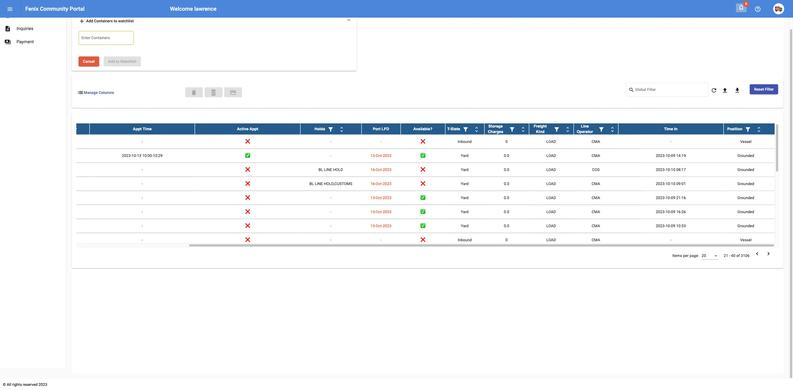 Task type: vqa. For each thing, say whether or not it's contained in the screenshot.


Task type: locate. For each thing, give the bounding box(es) containing it.
2 inbound from the top
[[458, 238, 472, 242]]

no color image
[[4, 12, 11, 19], [79, 18, 85, 25], [711, 87, 717, 94], [722, 87, 728, 94], [77, 89, 84, 96], [230, 89, 237, 96], [338, 126, 345, 133], [473, 126, 480, 133], [565, 126, 571, 133], [598, 126, 605, 133], [745, 126, 751, 133], [756, 126, 762, 133], [754, 251, 761, 257], [765, 251, 772, 257]]

time up 10:00-
[[143, 127, 152, 131]]

6 filter_alt button from the left
[[743, 124, 754, 135]]

0 horizontal spatial time
[[143, 127, 152, 131]]

cell for 16:26
[[48, 205, 90, 219]]

yard for 2023-10-09 21:16
[[461, 196, 469, 200]]

cell
[[48, 135, 90, 149], [48, 149, 90, 163], [48, 163, 90, 177], [48, 177, 90, 191], [48, 191, 90, 205], [48, 205, 90, 219], [48, 219, 90, 233], [48, 233, 90, 247]]

vessel up 3106
[[740, 238, 752, 242]]

0 horizontal spatial line
[[315, 182, 323, 186]]

no color image for t-state the filter_alt popup button
[[462, 126, 469, 133]]

no color image containing file_upload
[[722, 87, 728, 94]]

1 0.0 from the top
[[504, 154, 509, 158]]

0.0 for 2023-10-09 10:53
[[504, 224, 509, 228]]

unfold_more for freight kind
[[565, 126, 571, 133]]

4 yard from the top
[[461, 196, 469, 200]]

0 vertical spatial line
[[324, 168, 332, 172]]

containers
[[94, 19, 113, 23]]

13-oct-2023 for 2023-10-09 21:16
[[371, 196, 392, 200]]

no color image left columns
[[77, 89, 84, 96]]

2 unfold_more from the left
[[473, 126, 480, 133]]

no color image for t-state's unfold_more button
[[473, 126, 480, 133]]

appt right active
[[250, 127, 258, 131]]

1 vertical spatial 0
[[506, 238, 508, 242]]

13- for 2023-10-09 21:16
[[371, 196, 376, 200]]

no color image
[[738, 4, 745, 11], [7, 6, 13, 12], [755, 6, 761, 12], [4, 25, 11, 32], [4, 39, 11, 45], [629, 87, 635, 93], [734, 87, 741, 94], [210, 89, 217, 96], [327, 126, 334, 133], [462, 126, 469, 133], [509, 126, 516, 133], [520, 126, 527, 133], [554, 126, 560, 133], [609, 126, 616, 133]]

5 oct- from the top
[[376, 210, 383, 214]]

4 cell from the top
[[48, 177, 90, 191]]

delete button
[[185, 87, 203, 97]]

16-oct-2023
[[371, 168, 392, 172], [371, 182, 392, 186]]

1 cma from the top
[[592, 140, 600, 144]]

filter_alt button for holds
[[325, 124, 336, 135]]

5 filter_alt button from the left
[[596, 124, 607, 135]]

2 unfold_more button from the left
[[471, 124, 482, 135]]

2 column header from the left
[[445, 124, 484, 135]]

6 unfold_more button from the left
[[754, 124, 765, 135]]

2023-
[[122, 154, 132, 158], [656, 154, 666, 158], [656, 168, 666, 172], [656, 182, 666, 186], [656, 196, 666, 200], [656, 210, 666, 214], [656, 224, 666, 228]]

grounded for 2023-10-09 21:16
[[738, 196, 754, 200]]

2023 for 2023-10-09 21:16
[[383, 196, 392, 200]]

2023-10-09 16:26
[[656, 210, 686, 214]]

grounded for 2023-10-09 14:19
[[738, 154, 754, 158]]

no color image containing notifications_none
[[738, 4, 745, 11]]

no color image for notifications_none popup button
[[738, 4, 745, 11]]

10 for 09:01
[[671, 182, 676, 186]]

time in column header
[[618, 124, 724, 135]]

filter_alt right state
[[462, 126, 469, 133]]

3 filter_alt button from the left
[[507, 124, 518, 135]]

2 cma from the top
[[592, 154, 600, 158]]

4 load from the top
[[547, 182, 556, 186]]

10- for 09:01
[[666, 182, 671, 186]]

5 0.0 from the top
[[504, 210, 509, 214]]

5 unfold_more from the left
[[609, 126, 616, 133]]

oct- for 2023-10-09 21:16
[[376, 196, 383, 200]]

no color image containing description
[[4, 25, 11, 32]]

None text field
[[81, 36, 131, 42]]

1 horizontal spatial line
[[324, 168, 332, 172]]

1 13- from the top
[[371, 154, 376, 158]]

vessel
[[740, 140, 752, 144], [740, 238, 752, 242]]

yard for 2023-10-10 09:01
[[461, 182, 469, 186]]

no color image containing book_online
[[210, 89, 217, 96]]

09 left 10:53
[[671, 224, 676, 228]]

2 filter_alt button from the left
[[460, 124, 471, 135]]

port lfd column header
[[361, 124, 401, 135]]

2 yard from the top
[[461, 168, 469, 172]]

bl for bl line hold,customs
[[309, 182, 314, 186]]

load
[[547, 140, 556, 144], [547, 154, 556, 158], [547, 168, 556, 172], [547, 182, 556, 186], [547, 196, 556, 200], [547, 210, 556, 214], [547, 224, 556, 228], [547, 238, 556, 242]]

filter_alt right "holds"
[[327, 126, 334, 133]]

3 13-oct-2023 from the top
[[371, 210, 392, 214]]

unfold_more button
[[336, 124, 347, 135], [471, 124, 482, 135], [518, 124, 529, 135], [562, 124, 573, 135], [607, 124, 618, 135], [754, 124, 765, 135]]

6 yard from the top
[[461, 224, 469, 228]]

6 cell from the top
[[48, 205, 90, 219]]

unfold_more button for storage charges
[[518, 124, 529, 135]]

2 row from the top
[[0, 135, 775, 149]]

list
[[77, 89, 84, 96]]

grounded
[[738, 154, 754, 158], [738, 168, 754, 172], [738, 182, 754, 186], [738, 196, 754, 200], [738, 210, 754, 214], [738, 224, 754, 228]]

help_outline button
[[752, 3, 763, 14]]

no color image for navigate_before button
[[754, 251, 761, 257]]

no color image left 'file_upload'
[[711, 87, 717, 94]]

filter_alt right freight kind
[[554, 126, 560, 133]]

20
[[702, 254, 706, 258]]

watchlist
[[120, 59, 136, 64]]

10- left 21:16
[[666, 196, 671, 200]]

6 grounded from the top
[[738, 224, 754, 228]]

0 vertical spatial 10
[[671, 168, 676, 172]]

1 09 from the top
[[671, 154, 676, 158]]

no color image right holds filter_alt
[[338, 126, 345, 133]]

3 09 from the top
[[671, 210, 676, 214]]

1 unfold_more button from the left
[[336, 124, 347, 135]]

no color image inside refresh button
[[711, 87, 717, 94]]

3 grounded from the top
[[738, 182, 754, 186]]

bl line hold,customs
[[309, 182, 352, 186]]

add left watchlist on the left top of the page
[[108, 59, 115, 64]]

2 horizontal spatial appt
[[250, 127, 258, 131]]

4 row from the top
[[0, 163, 775, 177]]

2023- down 2023-10-09 16:26
[[656, 224, 666, 228]]

no color image for position's unfold_more button
[[756, 126, 762, 133]]

no color image inside notifications_none popup button
[[738, 4, 745, 11]]

1 vertical spatial 10
[[671, 182, 676, 186]]

3 cma from the top
[[592, 182, 600, 186]]

3 appt from the left
[[250, 127, 258, 131]]

2 10 from the top
[[671, 182, 676, 186]]

no color image for freight kind the filter_alt popup button
[[554, 126, 560, 133]]

09 for 16:26
[[671, 210, 676, 214]]

2 load from the top
[[547, 154, 556, 158]]

6 0.0 from the top
[[504, 224, 509, 228]]

no color image right t-state filter_alt
[[473, 126, 480, 133]]

payments
[[4, 39, 11, 45]]

10- left 09:01
[[666, 182, 671, 186]]

1 vertical spatial bl
[[309, 182, 314, 186]]

7 cell from the top
[[48, 219, 90, 233]]

0 vertical spatial 16-
[[371, 168, 376, 172]]

t-state filter_alt
[[447, 126, 469, 133]]

available?
[[413, 127, 433, 131]]

2023- down 2023-10-09 21:16
[[656, 210, 666, 214]]

09 left the 16:26
[[671, 210, 676, 214]]

no color image containing watch_later
[[4, 12, 11, 19]]

line
[[324, 168, 332, 172], [315, 182, 323, 186]]

4 13-oct-2023 from the top
[[371, 224, 392, 228]]

2023- down 2023-10-10 09:01
[[656, 196, 666, 200]]

2023- for 2023-10-09 21:16
[[656, 196, 666, 200]]

grid
[[0, 124, 779, 248]]

2023-10-13 10:00-10:29
[[122, 154, 163, 158]]

cell for 14:19
[[48, 149, 90, 163]]

6 row from the top
[[0, 191, 775, 205]]

no color image inside book_online "button"
[[210, 89, 217, 96]]

filter
[[765, 87, 774, 92]]

no color image right navigate_before on the right bottom of the page
[[765, 251, 772, 257]]

unfold_more for holds
[[338, 126, 345, 133]]

no color image left navigate_next
[[754, 251, 761, 257]]

search
[[629, 87, 635, 93]]

cell for 21:16
[[48, 191, 90, 205]]

no color image containing navigate_before
[[754, 251, 761, 257]]

10- for 14:19
[[666, 154, 671, 158]]

line down bl line hold
[[315, 182, 323, 186]]

2023 for 2023-10-09 10:53
[[383, 224, 392, 228]]

5 cma from the top
[[592, 210, 600, 214]]

10- left the 16:26
[[666, 210, 671, 214]]

cma for 14:19
[[592, 154, 600, 158]]

1 vertical spatial line
[[315, 182, 323, 186]]

2023- left 13
[[122, 154, 132, 158]]

0 horizontal spatial add
[[86, 19, 93, 23]]

unfold_more button for holds
[[336, 124, 347, 135]]

3 load from the top
[[547, 168, 556, 172]]

no color image inside help_outline popup button
[[755, 6, 761, 12]]

time left in
[[664, 127, 673, 131]]

watchlist
[[118, 19, 134, 23]]

state
[[451, 127, 460, 131]]

appt left nbr
[[60, 127, 69, 131]]

16:26
[[676, 210, 686, 214]]

no color image inside menu button
[[7, 6, 13, 12]]

no color image inside payment button
[[230, 89, 237, 96]]

0 vertical spatial inbound
[[458, 140, 472, 144]]

to left watchlist on the left top of the page
[[116, 59, 119, 64]]

2 13-oct-2023 from the top
[[371, 196, 392, 200]]

bl left the hold,customs
[[309, 182, 314, 186]]

10
[[671, 168, 676, 172], [671, 182, 676, 186]]

appt nbr
[[60, 127, 77, 131]]

no color image for the filter_alt popup button associated with position
[[745, 126, 751, 133]]

payment button
[[224, 87, 242, 97]]

✅ for 2023-10-09 10:53
[[420, 224, 425, 228]]

add right add
[[86, 19, 93, 23]]

portal
[[70, 6, 85, 12]]

2023 for 2023-10-10 08:17
[[383, 168, 392, 172]]

no color image containing navigate_next
[[765, 251, 772, 257]]

1 horizontal spatial time
[[664, 127, 673, 131]]

3 13- from the top
[[371, 210, 376, 214]]

no color image for file_upload button
[[722, 87, 728, 94]]

no color image right book_online
[[230, 89, 237, 96]]

yard
[[461, 154, 469, 158], [461, 168, 469, 172], [461, 182, 469, 186], [461, 196, 469, 200], [461, 210, 469, 214], [461, 224, 469, 228]]

unfold_more for position
[[756, 126, 762, 133]]

14:19
[[676, 154, 686, 158]]

2023 for 2023-10-09 14:19
[[383, 154, 392, 158]]

0 vertical spatial add
[[86, 19, 93, 23]]

no color image right refresh
[[722, 87, 728, 94]]

add
[[86, 19, 93, 23], [108, 59, 115, 64]]

✅ for 2023-10-09 16:26
[[420, 210, 425, 214]]

2 13- from the top
[[371, 196, 376, 200]]

filter_alt
[[327, 126, 334, 133], [462, 126, 469, 133], [509, 126, 516, 133], [554, 126, 560, 133], [598, 126, 605, 133], [745, 126, 751, 133]]

no color image containing refresh
[[711, 87, 717, 94]]

position filter_alt
[[727, 126, 751, 133]]

navigate_before
[[754, 251, 761, 257]]

0.0 for 2023-10-09 16:26
[[504, 210, 509, 214]]

09 left 14:19
[[671, 154, 676, 158]]

4 filter_alt button from the left
[[551, 124, 562, 135]]

reset filter
[[754, 87, 774, 92]]

no color image containing menu
[[7, 6, 13, 12]]

0
[[506, 140, 508, 144], [506, 238, 508, 242]]

available? column header
[[401, 124, 445, 135]]

2 grounded from the top
[[738, 168, 754, 172]]

row containing filter_alt
[[0, 124, 775, 135]]

13-
[[371, 154, 376, 158], [371, 196, 376, 200], [371, 210, 376, 214], [371, 224, 376, 228]]

1 yard from the top
[[461, 154, 469, 158]]

to left watchlist
[[114, 19, 117, 23]]

filter_alt button
[[325, 124, 336, 135], [460, 124, 471, 135], [507, 124, 518, 135], [551, 124, 562, 135], [596, 124, 607, 135], [743, 124, 754, 135]]

1 vertical spatial to
[[116, 59, 119, 64]]

1 grounded from the top
[[738, 154, 754, 158]]

2 16- from the top
[[371, 182, 376, 186]]

3 column header from the left
[[484, 124, 529, 135]]

2 time from the left
[[664, 127, 673, 131]]

add to watchlist
[[108, 59, 136, 64]]

3 row from the top
[[0, 149, 775, 163]]

0.0 for 2023-10-10 08:17
[[504, 168, 509, 172]]

4 09 from the top
[[671, 224, 676, 228]]

0 vertical spatial 0
[[506, 140, 508, 144]]

2023-10-10 09:01
[[656, 182, 686, 186]]

13- for 2023-10-09 16:26
[[371, 210, 376, 214]]

10 for 08:17
[[671, 168, 676, 172]]

no color image left line operator
[[565, 126, 571, 133]]

yard for 2023-10-09 10:53
[[461, 224, 469, 228]]

1 16- from the top
[[371, 168, 376, 172]]

4 13- from the top
[[371, 224, 376, 228]]

no color image containing payment
[[230, 89, 237, 96]]

1 16-oct-2023 from the top
[[371, 168, 392, 172]]

10- left 14:19
[[666, 154, 671, 158]]

1 horizontal spatial add
[[108, 59, 115, 64]]

2023-10-09 10:53
[[656, 224, 686, 228]]

line operator
[[577, 124, 593, 134]]

add to watchlist button
[[104, 57, 141, 67]]

0 horizontal spatial appt
[[60, 127, 69, 131]]

4 unfold_more from the left
[[565, 126, 571, 133]]

5 grounded from the top
[[738, 210, 754, 214]]

unfold_more for line operator
[[609, 126, 616, 133]]

no color image up description
[[4, 12, 11, 19]]

freight kind
[[534, 124, 547, 134]]

1 inbound from the top
[[458, 140, 472, 144]]

10- left 10:53
[[666, 224, 671, 228]]

Global Watchlist Filter field
[[635, 89, 706, 93]]

no color image containing help_outline
[[755, 6, 761, 12]]

to
[[114, 19, 117, 23], [116, 59, 119, 64]]

13
[[137, 154, 141, 158]]

no color image right line operator
[[598, 126, 605, 133]]

6 unfold_more from the left
[[756, 126, 762, 133]]

10 left 09:01
[[671, 182, 676, 186]]

1 time from the left
[[143, 127, 152, 131]]

no color image right position filter_alt
[[756, 126, 762, 133]]

oct- for 2023-10-09 14:19
[[376, 154, 383, 158]]

no color image inside file_upload button
[[722, 87, 728, 94]]

load for 16:26
[[547, 210, 556, 214]]

line left hold
[[324, 168, 332, 172]]

10- left 08:17
[[666, 168, 671, 172]]

0 vertical spatial 16-oct-2023
[[371, 168, 392, 172]]

appt up 13
[[133, 127, 142, 131]]

1 row from the top
[[0, 124, 775, 135]]

1 filter_alt button from the left
[[325, 124, 336, 135]]

navigation
[[0, 7, 66, 49]]

2 0 from the top
[[506, 238, 508, 242]]

4 0.0 from the top
[[504, 196, 509, 200]]

3 0.0 from the top
[[504, 182, 509, 186]]

no color image containing payments
[[4, 39, 11, 45]]

2023- for 2023-10-09 14:19
[[656, 154, 666, 158]]

no color image inside file_download button
[[734, 87, 741, 94]]

bl left hold
[[319, 168, 323, 172]]

13-oct-2023 for 2023-10-09 10:53
[[371, 224, 392, 228]]

no color image right the position
[[745, 126, 751, 133]]

10- for 16:26
[[666, 210, 671, 214]]

2023- up 2023-10-10 08:17
[[656, 154, 666, 158]]

menu button
[[4, 3, 15, 14]]

no color image inside navigate_before button
[[754, 251, 761, 257]]

2 16-oct-2023 from the top
[[371, 182, 392, 186]]

lawrence
[[194, 6, 217, 12]]

hold,customs
[[324, 182, 352, 186]]

0.0 for 2023-10-09 21:16
[[504, 196, 509, 200]]

no color image for help_outline popup button
[[755, 6, 761, 12]]

yard for 2023-10-09 14:19
[[461, 154, 469, 158]]

3 oct- from the top
[[376, 182, 383, 186]]

09 for 21:16
[[671, 196, 676, 200]]

10:53
[[676, 224, 686, 228]]

no color image inside navigation
[[4, 12, 11, 19]]

1 horizontal spatial appt
[[133, 127, 142, 131]]

vessel down position filter_alt
[[740, 140, 752, 144]]

unfold_more button for freight kind
[[562, 124, 573, 135]]

reset
[[754, 87, 764, 92]]

0 vertical spatial to
[[114, 19, 117, 23]]

✅
[[245, 154, 250, 158], [420, 154, 425, 158], [420, 196, 425, 200], [420, 210, 425, 214], [420, 224, 425, 228]]

row
[[0, 124, 775, 135], [0, 135, 775, 149], [0, 149, 775, 163], [0, 163, 775, 177], [0, 177, 775, 191], [0, 191, 775, 205], [0, 205, 775, 219], [0, 219, 775, 233], [0, 233, 775, 247]]

10- for 10:00-
[[132, 154, 137, 158]]

5 cell from the top
[[48, 191, 90, 205]]

1 vertical spatial 16-oct-2023
[[371, 182, 392, 186]]

0.0
[[504, 154, 509, 158], [504, 168, 509, 172], [504, 182, 509, 186], [504, 196, 509, 200], [504, 210, 509, 214], [504, 224, 509, 228]]

no color image inside navigate_next button
[[765, 251, 772, 257]]

2 appt from the left
[[133, 127, 142, 131]]

unfold_more button for t-state
[[471, 124, 482, 135]]

10- for 08:17
[[666, 168, 671, 172]]

grounded for 2023-10-09 16:26
[[738, 210, 754, 214]]

0 vertical spatial vessel
[[740, 140, 752, 144]]

© all rights reserved 2023
[[3, 383, 47, 387]]

1 vertical spatial inbound
[[458, 238, 472, 242]]

1 vertical spatial vessel
[[740, 238, 752, 242]]

filter_alt button for t-state
[[460, 124, 471, 135]]

cell for 08:17
[[48, 163, 90, 177]]

file_upload
[[722, 87, 728, 94]]

6 cma from the top
[[592, 224, 600, 228]]

5 unfold_more button from the left
[[607, 124, 618, 135]]

10- for 21:16
[[666, 196, 671, 200]]

09 left 21:16
[[671, 196, 676, 200]]

bl for bl line hold
[[319, 168, 323, 172]]

filter_alt right the position
[[745, 126, 751, 133]]

6 oct- from the top
[[376, 224, 383, 228]]

1 horizontal spatial bl
[[319, 168, 323, 172]]

items
[[673, 254, 682, 258]]

navigate_before button
[[752, 250, 762, 258]]

inbound
[[458, 140, 472, 144], [458, 238, 472, 242]]

0 horizontal spatial bl
[[309, 182, 314, 186]]

no color image containing file_download
[[734, 87, 741, 94]]

10- for 10:53
[[666, 224, 671, 228]]

0.0 for 2023-10-09 14:19
[[504, 154, 509, 158]]

add inside add add containers to watchlist
[[86, 19, 93, 23]]

1 vertical spatial add
[[108, 59, 115, 64]]

1 oct- from the top
[[376, 154, 383, 158]]

0 vertical spatial bl
[[319, 168, 323, 172]]

no color image down portal
[[79, 18, 85, 25]]

cancel
[[83, 59, 95, 64]]

0.0 for 2023-10-10 09:01
[[504, 182, 509, 186]]

2023- down 2023-10-09 14:19
[[656, 168, 666, 172]]

no color image for menu button
[[7, 6, 13, 12]]

10- left 10:00-
[[132, 154, 137, 158]]

2023- up 2023-10-09 21:16
[[656, 182, 666, 186]]

grounded for 2023-10-09 10:53
[[738, 224, 754, 228]]

3 cell from the top
[[48, 163, 90, 177]]

delete
[[191, 89, 197, 96]]

2 cell from the top
[[48, 149, 90, 163]]

column header
[[300, 124, 361, 135], [445, 124, 484, 135], [484, 124, 529, 135], [529, 124, 574, 135], [574, 124, 618, 135], [724, 124, 775, 135]]

1 13-oct-2023 from the top
[[371, 154, 392, 158]]

09
[[671, 154, 676, 158], [671, 196, 676, 200], [671, 210, 676, 214], [671, 224, 676, 228]]

appt nbr column header
[[48, 124, 90, 135]]

3 yard from the top
[[461, 182, 469, 186]]

notifications_none
[[738, 4, 745, 11]]

1 vertical spatial 16-
[[371, 182, 376, 186]]

filter_alt right storage charges on the right top of the page
[[509, 126, 516, 133]]

filter_alt right line operator
[[598, 126, 605, 133]]

10 left 08:17
[[671, 168, 676, 172]]

refresh button
[[709, 84, 720, 95]]

oct-
[[376, 154, 383, 158], [376, 168, 383, 172], [376, 182, 383, 186], [376, 196, 383, 200], [376, 210, 383, 214], [376, 224, 383, 228]]

port
[[373, 127, 381, 131]]

4 unfold_more button from the left
[[562, 124, 573, 135]]

1 appt from the left
[[60, 127, 69, 131]]



Task type: describe. For each thing, give the bounding box(es) containing it.
no color image for unfold_more button associated with line operator
[[609, 126, 616, 133]]

holds
[[315, 127, 325, 131]]

time inside appt time column header
[[143, 127, 152, 131]]

no color image for holds the filter_alt popup button
[[327, 126, 334, 133]]

yard for 2023-10-10 08:17
[[461, 168, 469, 172]]

4 filter_alt from the left
[[554, 126, 560, 133]]

✅ for 2023-10-09 21:16
[[420, 196, 425, 200]]

unfold_more button for line operator
[[607, 124, 618, 135]]

appt for appt nbr
[[60, 127, 69, 131]]

no color image containing search
[[629, 87, 635, 93]]

storage charges
[[488, 124, 503, 134]]

16-oct-2023 for bl line hold,customs
[[371, 182, 392, 186]]

grounded for 2023-10-10 09:01
[[738, 182, 754, 186]]

nbr
[[70, 127, 77, 131]]

6 filter_alt from the left
[[745, 126, 751, 133]]

1 0 from the top
[[506, 140, 508, 144]]

rights
[[12, 383, 22, 387]]

no color image for unfold_more button associated with freight kind
[[565, 126, 571, 133]]

add
[[79, 18, 85, 25]]

21 - 40 of 3106
[[724, 254, 750, 258]]

21:16
[[676, 196, 686, 200]]

5 column header from the left
[[574, 124, 618, 135]]

6 column header from the left
[[724, 124, 775, 135]]

row containing 2023-10-13 10:00-10:29
[[0, 149, 775, 163]]

09 for 10:53
[[671, 224, 676, 228]]

port lfd
[[373, 127, 389, 131]]

fenix community portal
[[25, 6, 85, 12]]

09:01
[[676, 182, 686, 186]]

no color image for book_online "button"
[[210, 89, 217, 96]]

2023- for 2023-10-09 16:26
[[656, 210, 666, 214]]

lfd
[[382, 127, 389, 131]]

list manage columns
[[77, 89, 114, 96]]

2023- for 2023-10-09 10:53
[[656, 224, 666, 228]]

no color image for file_download button at the top of page
[[734, 87, 741, 94]]

yard for 2023-10-09 16:26
[[461, 210, 469, 214]]

no color image for payment button on the left
[[230, 89, 237, 96]]

1 cell from the top
[[48, 135, 90, 149]]

delete image
[[191, 89, 197, 96]]

time inside "time in" column header
[[664, 127, 673, 131]]

4 column header from the left
[[529, 124, 574, 135]]

to inside button
[[116, 59, 119, 64]]

of
[[737, 254, 740, 258]]

unfold_more for t-state
[[473, 126, 480, 133]]

filter_alt button for line operator
[[596, 124, 607, 135]]

2023- for 2023-10-10 09:01
[[656, 182, 666, 186]]

cma for 16:26
[[592, 210, 600, 214]]

refresh
[[711, 87, 717, 94]]

page:
[[690, 254, 699, 258]]

cma for 21:16
[[592, 196, 600, 200]]

time in
[[664, 127, 678, 131]]

load for 21:16
[[547, 196, 556, 200]]

16-oct-2023 for bl line hold
[[371, 168, 392, 172]]

cell for 10:53
[[48, 219, 90, 233]]

2023- for 2023-10-13 10:00-10:29
[[122, 154, 132, 158]]

2 vessel from the top
[[740, 238, 752, 242]]

10:29
[[153, 154, 163, 158]]

08:17
[[676, 168, 686, 172]]

per
[[683, 254, 689, 258]]

10:00-
[[142, 154, 153, 158]]

position
[[727, 127, 743, 131]]

file_download
[[734, 87, 741, 94]]

community
[[40, 6, 68, 12]]

©
[[3, 383, 6, 387]]

grid containing filter_alt
[[0, 124, 779, 248]]

2023- for 2023-10-10 08:17
[[656, 168, 666, 172]]

16- for hold,customs
[[371, 182, 376, 186]]

no color image for the filter_alt popup button related to line operator
[[598, 126, 605, 133]]

in
[[674, 127, 678, 131]]

7 row from the top
[[0, 205, 775, 219]]

file_download button
[[732, 84, 743, 95]]

add add containers to watchlist
[[79, 18, 134, 25]]

description
[[4, 25, 11, 32]]

inquiries
[[17, 26, 33, 31]]

to inside add add containers to watchlist
[[114, 19, 117, 23]]

16- for hold
[[371, 168, 376, 172]]

columns
[[99, 90, 114, 95]]

2023-10-09 21:16
[[656, 196, 686, 200]]

hold
[[333, 168, 343, 172]]

file_upload button
[[720, 84, 731, 95]]

line for hold
[[324, 168, 332, 172]]

reset filter button
[[750, 84, 778, 94]]

container
[[17, 13, 36, 18]]

navigate_next
[[765, 251, 772, 257]]

appt for appt time
[[133, 127, 142, 131]]

no color image for unfold_more button for storage charges
[[520, 126, 527, 133]]

active appt column header
[[195, 124, 300, 135]]

storage
[[489, 124, 503, 129]]

watch_later
[[4, 12, 11, 19]]

kind
[[536, 130, 545, 134]]

13- for 2023-10-09 14:19
[[371, 154, 376, 158]]

load for 08:17
[[547, 168, 556, 172]]

3106
[[741, 254, 750, 258]]

all
[[7, 383, 11, 387]]

load for 14:19
[[547, 154, 556, 158]]

filter_alt button for freight kind
[[551, 124, 562, 135]]

3 filter_alt from the left
[[509, 126, 516, 133]]

oct- for 2023-10-10 09:01
[[376, 182, 383, 186]]

8 load from the top
[[547, 238, 556, 242]]

payment
[[17, 39, 34, 44]]

unfold_more button for position
[[754, 124, 765, 135]]

no color image containing add
[[79, 18, 85, 25]]

no color image containing list
[[77, 89, 84, 96]]

8 cell from the top
[[48, 233, 90, 247]]

book_online
[[210, 89, 217, 96]]

no color image for refresh button
[[711, 87, 717, 94]]

2023-10-10 08:17
[[656, 168, 686, 172]]

navigate_next button
[[764, 250, 774, 258]]

notifications_none button
[[736, 3, 747, 12]]

availability
[[37, 13, 58, 18]]

operator
[[577, 130, 593, 134]]

line
[[581, 124, 589, 129]]

items per page:
[[673, 254, 699, 258]]

charges
[[488, 130, 503, 134]]

2023 for 2023-10-10 09:01
[[383, 182, 392, 186]]

grounded for 2023-10-10 08:17
[[738, 168, 754, 172]]

1 load from the top
[[547, 140, 556, 144]]

reserved
[[23, 383, 38, 387]]

bl line hold
[[319, 168, 343, 172]]

09 for 14:19
[[671, 154, 676, 158]]

✅ for 2023-10-09 14:19
[[420, 154, 425, 158]]

1 filter_alt from the left
[[327, 126, 334, 133]]

oct- for 2023-10-09 10:53
[[376, 224, 383, 228]]

oct- for 2023-10-09 16:26
[[376, 210, 383, 214]]

cancel button
[[79, 57, 99, 67]]

appt time column header
[[90, 124, 195, 135]]

welcome lawrence
[[170, 6, 217, 12]]

no color image for unfold_more button for holds
[[338, 126, 345, 133]]

active appt
[[237, 127, 258, 131]]

1 column header from the left
[[300, 124, 361, 135]]

freight
[[534, 124, 547, 129]]

13- for 2023-10-09 10:53
[[371, 224, 376, 228]]

5 filter_alt from the left
[[598, 126, 605, 133]]

7 cma from the top
[[592, 238, 600, 242]]

2 filter_alt from the left
[[462, 126, 469, 133]]

2023 for 2023-10-09 16:26
[[383, 210, 392, 214]]

cma for 09:01
[[592, 182, 600, 186]]

1 vessel from the top
[[740, 140, 752, 144]]

no color image for the filter_alt popup button associated with storage charges
[[509, 126, 516, 133]]

book_online button
[[205, 87, 222, 97]]

5 row from the top
[[0, 177, 775, 191]]

help_outline
[[755, 6, 761, 12]]

21
[[724, 254, 728, 258]]

line for hold,customs
[[315, 182, 323, 186]]

container availability
[[17, 13, 58, 18]]

menu
[[7, 6, 13, 12]]

t-
[[447, 127, 451, 131]]

cell for 09:01
[[48, 177, 90, 191]]

add inside button
[[108, 59, 115, 64]]

welcome
[[170, 6, 193, 12]]

load for 10:53
[[547, 224, 556, 228]]

load for 09:01
[[547, 182, 556, 186]]

unfold_more for storage charges
[[520, 126, 527, 133]]

payment
[[230, 89, 237, 96]]

no color image for navigate_next button
[[765, 251, 772, 257]]

fenix
[[25, 6, 39, 12]]

filter_alt button for storage charges
[[507, 124, 518, 135]]

holds filter_alt
[[315, 126, 334, 133]]

appt time
[[133, 127, 152, 131]]

8 row from the top
[[0, 219, 775, 233]]

cma for 10:53
[[592, 224, 600, 228]]

oct- for 2023-10-10 08:17
[[376, 168, 383, 172]]

navigation containing watch_later
[[0, 7, 66, 49]]

9 row from the top
[[0, 233, 775, 247]]

cos
[[592, 168, 600, 172]]

13-oct-2023 for 2023-10-09 16:26
[[371, 210, 392, 214]]

40
[[731, 254, 736, 258]]



